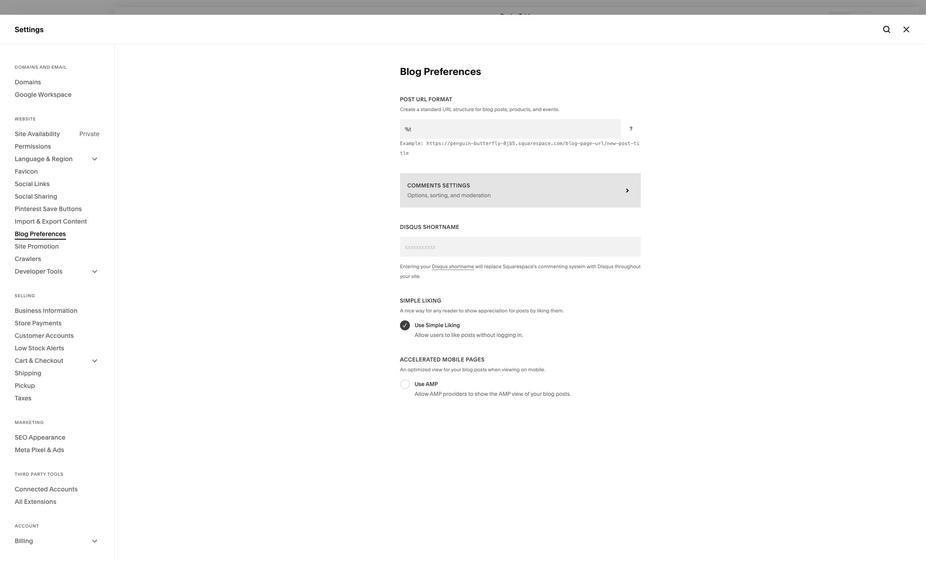 Task type: vqa. For each thing, say whether or not it's contained in the screenshot.


Task type: describe. For each thing, give the bounding box(es) containing it.
favicon
[[15, 167, 38, 175]]

format
[[429, 96, 452, 103]]

0 vertical spatial blog
[[400, 66, 422, 78]]

post-
[[619, 141, 634, 146]]

& left region
[[46, 155, 50, 163]]

a
[[400, 308, 403, 314]]

to for amp
[[468, 391, 473, 397]]

ads
[[52, 446, 64, 454]]

structure
[[453, 106, 474, 113]]

edit button
[[118, 11, 143, 28]]

amp left providers
[[430, 391, 442, 397]]

developer tools
[[15, 267, 62, 276]]

2 social from the top
[[15, 192, 33, 200]]

shipping pickup taxes
[[15, 369, 41, 402]]

site for site promotion crawlers
[[15, 242, 26, 251]]

comments settings options, sorting, and moderation
[[407, 182, 491, 198]]

for left the any
[[426, 308, 432, 314]]

cart & checkout
[[15, 357, 63, 365]]

taxes
[[15, 394, 32, 402]]

low stock alerts link
[[15, 342, 100, 355]]

post url format create a standard url structure for blog posts, products, and events.
[[400, 96, 559, 113]]

any
[[433, 308, 441, 314]]

import
[[15, 217, 35, 226]]

with
[[587, 263, 596, 270]]

1 social from the top
[[15, 180, 33, 188]]

simple inside use simple liking allow users to like posts without logging in.
[[426, 322, 443, 329]]

1 vertical spatial blog
[[15, 230, 28, 238]]

business
[[15, 307, 41, 315]]

use amp allow amp providers to show the amp view of your blog posts.
[[415, 381, 571, 397]]

social sharing link
[[15, 190, 100, 203]]

& inside favicon social links social sharing pinterest save buttons import & export content
[[36, 217, 40, 226]]

your up site.
[[421, 263, 431, 270]]

jacob
[[36, 506, 51, 513]]

analytics
[[15, 120, 46, 129]]

for right appreciation
[[509, 308, 515, 314]]

when
[[488, 367, 501, 373]]

accelerated
[[400, 356, 441, 363]]

cart & checkout button
[[15, 355, 100, 367]]

seo
[[15, 434, 27, 442]]

pickup link
[[15, 380, 100, 392]]

party
[[31, 472, 46, 477]]

disqus shortname link
[[432, 263, 474, 270]]

information
[[43, 307, 77, 315]]

users
[[430, 332, 444, 338]]

site promotion crawlers
[[15, 242, 59, 263]]

business information link
[[15, 305, 100, 317]]

links
[[34, 180, 50, 188]]

liking inside simple liking a nice way for any reader to show appreciation for posts by liking them.
[[422, 297, 442, 304]]

nice
[[405, 308, 414, 314]]

social links link
[[15, 178, 100, 190]]

8jb5.squarespace.com
[[503, 141, 563, 146]]

2 marketing from the top
[[15, 420, 44, 425]]

simon
[[52, 506, 69, 513]]

analytics link
[[15, 119, 99, 130]]

an
[[400, 367, 406, 373]]

your inside accelerated mobile pages an optimized view for your blog posts when viewing on mobile.
[[451, 367, 461, 373]]

without
[[476, 332, 495, 338]]

appreciation
[[478, 308, 508, 314]]

liking
[[537, 308, 549, 314]]

1 vertical spatial preferences
[[30, 230, 66, 238]]

availability
[[27, 130, 60, 138]]

billing
[[15, 537, 33, 545]]

selling link
[[15, 71, 99, 82]]

help
[[15, 477, 31, 486]]

disqus inside will replace squarespace's commenting system with disqus throughout your site.
[[598, 263, 614, 270]]

permissions
[[15, 142, 51, 150]]

2 selling from the top
[[15, 293, 35, 298]]

meta pixel & ads link
[[15, 444, 100, 456]]

low
[[15, 344, 27, 352]]

ti
[[634, 141, 640, 146]]

shipping link
[[15, 367, 100, 380]]

xxxxxxxxxxx text field
[[400, 237, 641, 257]]

library
[[36, 445, 59, 454]]

to for simple
[[445, 332, 450, 338]]

cart & checkout link
[[15, 355, 100, 367]]

buttons
[[59, 205, 82, 213]]

acuity
[[15, 136, 36, 145]]

seo appearance meta pixel & ads
[[15, 434, 65, 454]]

mobile
[[442, 356, 464, 363]]

language & region button
[[15, 153, 100, 165]]

shortname
[[423, 224, 459, 230]]

commenting
[[538, 263, 568, 270]]

accounts inside connected accounts all extensions
[[49, 485, 78, 493]]

pages
[[466, 356, 485, 363]]

tools inside dropdown button
[[47, 267, 62, 276]]

/blog-
[[563, 141, 580, 146]]

favicon social links social sharing pinterest save buttons import & export content
[[15, 167, 87, 226]]

blog preferences link
[[15, 228, 100, 240]]

customer accounts link
[[15, 330, 100, 342]]

shipping
[[15, 369, 41, 377]]

content
[[63, 217, 87, 226]]

show inside "use amp allow amp providers to show the amp view of your blog posts."
[[475, 391, 488, 397]]

1 vertical spatial tools
[[47, 472, 64, 477]]

butterfly-
[[474, 141, 503, 146]]

promotion
[[28, 242, 59, 251]]

to inside simple liking a nice way for any reader to show appreciation for posts by liking them.
[[459, 308, 464, 314]]

options,
[[407, 192, 429, 198]]

region
[[52, 155, 73, 163]]

posts,
[[494, 106, 508, 113]]

use for use amp allow amp providers to show the amp view of your blog posts.
[[415, 381, 425, 388]]

blog inside post url format create a standard url structure for blog posts, products, and events.
[[483, 106, 493, 113]]

sorting,
[[430, 192, 449, 198]]

& inside 'link'
[[29, 357, 33, 365]]

reader
[[443, 308, 458, 314]]

new-post-ti tle
[[400, 141, 640, 156]]

developer tools button
[[15, 265, 100, 278]]

private
[[79, 130, 100, 138]]

workspace
[[38, 91, 72, 99]]

stock
[[28, 344, 45, 352]]

show inside simple liking a nice way for any reader to show appreciation for posts by liking them.
[[465, 308, 477, 314]]

like
[[451, 332, 460, 338]]

accelerated mobile pages an optimized view for your blog posts when viewing on mobile.
[[400, 356, 545, 373]]

and inside post url format create a standard url structure for blog posts, products, and events.
[[533, 106, 542, 113]]

amp down optimized
[[426, 381, 438, 388]]

allow inside "use amp allow amp providers to show the amp view of your blog posts."
[[415, 391, 429, 397]]

pinterest
[[15, 205, 41, 213]]

posts inside use simple liking allow users to like posts without logging in.
[[461, 332, 475, 338]]

developer tools link
[[15, 265, 100, 278]]



Task type: locate. For each thing, give the bounding box(es) containing it.
1 allow from the top
[[415, 332, 429, 338]]

blog left posts,
[[483, 106, 493, 113]]

0 horizontal spatial simple
[[400, 297, 421, 304]]

1 marketing from the top
[[15, 88, 49, 96]]

export
[[42, 217, 61, 226]]

settings inside comments settings options, sorting, and moderation
[[443, 182, 470, 189]]

use down the way
[[415, 322, 425, 329]]

0 vertical spatial domains
[[15, 65, 38, 70]]

business information store payments customer accounts low stock alerts
[[15, 307, 77, 352]]

0 vertical spatial to
[[459, 308, 464, 314]]

url
[[416, 96, 427, 103], [443, 106, 452, 113]]

throughout
[[615, 263, 641, 270]]

& right cart
[[29, 357, 33, 365]]

allow down optimized
[[415, 391, 429, 397]]

website link
[[15, 55, 99, 66]]

0 vertical spatial blog
[[483, 106, 493, 113]]

for inside accelerated mobile pages an optimized view for your blog posts when viewing on mobile.
[[444, 367, 450, 373]]

1 vertical spatial marketing
[[15, 420, 44, 425]]

0 vertical spatial url
[[416, 96, 427, 103]]

0 horizontal spatial and
[[40, 65, 50, 70]]

liking inside use simple liking allow users to like posts without logging in.
[[445, 322, 460, 329]]

pinterest save buttons link
[[15, 203, 100, 215]]

tools up "connected accounts" 'link'
[[47, 472, 64, 477]]

products,
[[509, 106, 532, 113]]

blog preferences up "promotion"
[[15, 230, 66, 238]]

use for use simple liking allow users to like posts without logging in.
[[415, 322, 425, 329]]

1 horizontal spatial to
[[459, 308, 464, 314]]

0 vertical spatial and
[[40, 65, 50, 70]]

blog left posts.
[[543, 391, 555, 397]]

blog preferences
[[400, 66, 481, 78], [15, 230, 66, 238]]

2 vertical spatial to
[[468, 391, 473, 397]]

allow left users
[[415, 332, 429, 338]]

scheduling
[[38, 136, 76, 145]]

amp right "the" on the bottom of the page
[[499, 391, 511, 397]]

2 domains from the top
[[15, 78, 41, 86]]

2 site from the top
[[15, 242, 26, 251]]

blog down pages
[[462, 367, 473, 373]]

1 horizontal spatial settings
[[443, 182, 470, 189]]

providers
[[443, 391, 467, 397]]

0 horizontal spatial blog preferences
[[15, 230, 66, 238]]

1 vertical spatial blog preferences
[[15, 230, 66, 238]]

selling down domains and email
[[15, 71, 38, 80]]

and left the email
[[40, 65, 50, 70]]

1 horizontal spatial a
[[515, 12, 518, 19]]

table
[[519, 12, 533, 19]]

0 vertical spatial liking
[[422, 297, 442, 304]]

domains google workspace
[[15, 78, 72, 99]]

1 horizontal spatial view
[[512, 391, 523, 397]]

shortname
[[449, 263, 474, 270]]

view right optimized
[[432, 367, 443, 373]]

to right providers
[[468, 391, 473, 397]]

0 horizontal spatial disqus
[[400, 224, 422, 230]]

blog down import
[[15, 230, 28, 238]]

0 vertical spatial posts
[[516, 308, 529, 314]]

pixel
[[31, 446, 46, 454]]

2 website from the top
[[15, 117, 36, 121]]

0 vertical spatial use
[[415, 322, 425, 329]]

disqus
[[400, 224, 422, 230], [432, 263, 448, 270], [598, 263, 614, 270]]

1 vertical spatial view
[[512, 391, 523, 397]]

%t text field
[[400, 119, 621, 139]]

0 vertical spatial selling
[[15, 71, 38, 80]]

0 vertical spatial view
[[432, 367, 443, 373]]

payments
[[32, 319, 62, 327]]

optimized
[[408, 367, 431, 373]]

language & region
[[15, 155, 73, 163]]

events.
[[543, 106, 559, 113]]

1 vertical spatial a
[[417, 106, 420, 113]]

all
[[15, 498, 23, 506]]

url down format
[[443, 106, 452, 113]]

to right reader on the left
[[459, 308, 464, 314]]

settings up sorting, at the top of page
[[443, 182, 470, 189]]

email
[[52, 65, 67, 70]]

preferences up format
[[424, 66, 481, 78]]

example:
[[400, 141, 424, 146]]

1 site from the top
[[15, 130, 26, 138]]

1 horizontal spatial simple
[[426, 322, 443, 329]]

liking up like
[[445, 322, 460, 329]]

1 vertical spatial domains
[[15, 78, 41, 86]]

2 use from the top
[[415, 381, 425, 388]]

entering your disqus shortname
[[400, 263, 474, 270]]

view left of on the right of page
[[512, 391, 523, 397]]

viewing
[[502, 367, 520, 373]]

post
[[400, 96, 415, 103]]

0 horizontal spatial blog
[[15, 230, 28, 238]]

to inside "use amp allow amp providers to show the amp view of your blog posts."
[[468, 391, 473, 397]]

disqus right with in the right of the page
[[598, 263, 614, 270]]

appearance
[[29, 434, 65, 442]]

0 horizontal spatial to
[[445, 332, 450, 338]]

simple up nice
[[400, 297, 421, 304]]

settings up domains and email
[[15, 25, 44, 34]]

1 vertical spatial url
[[443, 106, 452, 113]]

for inside post url format create a standard url structure for blog posts, products, and events.
[[475, 106, 481, 113]]

on
[[521, 367, 527, 373]]

0 vertical spatial tools
[[47, 267, 62, 276]]

site down analytics
[[15, 130, 26, 138]]

your right of on the right of page
[[531, 391, 542, 397]]

and inside comments settings options, sorting, and moderation
[[450, 192, 460, 198]]

2 vertical spatial posts
[[474, 367, 487, 373]]

account
[[15, 524, 39, 529]]

domains up google
[[15, 78, 41, 86]]

0 vertical spatial settings
[[15, 25, 44, 34]]

website up site availability
[[15, 117, 36, 121]]

your inside "use amp allow amp providers to show the amp view of your blog posts."
[[531, 391, 542, 397]]

1 vertical spatial posts
[[461, 332, 475, 338]]

asset
[[15, 445, 34, 454]]

1 vertical spatial liking
[[445, 322, 460, 329]]

website up domains and email
[[15, 55, 43, 64]]

2 horizontal spatial and
[[533, 106, 542, 113]]

posts right like
[[461, 332, 475, 338]]

allow inside use simple liking allow users to like posts without logging in.
[[415, 332, 429, 338]]

0 vertical spatial accounts
[[45, 332, 74, 340]]

2 horizontal spatial to
[[468, 391, 473, 397]]

use inside use simple liking allow users to like posts without logging in.
[[415, 322, 425, 329]]

0 horizontal spatial blog
[[462, 367, 473, 373]]

save
[[43, 205, 57, 213]]

jacob simon button
[[13, 505, 99, 522]]

standard
[[421, 106, 441, 113]]

your down entering
[[400, 273, 410, 280]]

selling inside selling link
[[15, 71, 38, 80]]

third
[[15, 472, 29, 477]]

edit
[[124, 16, 137, 23]]

0 vertical spatial simple
[[400, 297, 421, 304]]

posts inside accelerated mobile pages an optimized view for your blog posts when viewing on mobile.
[[474, 367, 487, 373]]

connected accounts all extensions
[[15, 485, 78, 506]]

domains for and
[[15, 65, 38, 70]]

0 horizontal spatial preferences
[[30, 230, 66, 238]]

url/
[[595, 141, 607, 146]]

simple up users
[[426, 322, 443, 329]]

entering
[[400, 263, 419, 270]]

tle
[[400, 150, 409, 156]]

1 vertical spatial selling
[[15, 293, 35, 298]]

use
[[415, 322, 425, 329], [415, 381, 425, 388]]

social down favicon
[[15, 180, 33, 188]]

& left ads
[[47, 446, 51, 454]]

1 vertical spatial site
[[15, 242, 26, 251]]

0 vertical spatial blog preferences
[[400, 66, 481, 78]]

0 vertical spatial show
[[465, 308, 477, 314]]

site.
[[411, 273, 421, 280]]

disqus left shortname
[[400, 224, 422, 230]]

site inside the site promotion crawlers
[[15, 242, 26, 251]]

accounts down store payments link
[[45, 332, 74, 340]]

posts down pages
[[474, 367, 487, 373]]

& inside seo appearance meta pixel & ads
[[47, 446, 51, 454]]

social up pinterest
[[15, 192, 33, 200]]

0 horizontal spatial view
[[432, 367, 443, 373]]

1 vertical spatial and
[[533, 106, 542, 113]]

0 horizontal spatial a
[[417, 106, 420, 113]]

selling up business
[[15, 293, 35, 298]]

1 vertical spatial simple
[[426, 322, 443, 329]]

tools down crawlers link
[[47, 267, 62, 276]]

preferences down "export"
[[30, 230, 66, 238]]

0 vertical spatial social
[[15, 180, 33, 188]]

0 horizontal spatial url
[[416, 96, 427, 103]]

1 selling from the top
[[15, 71, 38, 80]]

1 vertical spatial website
[[15, 117, 36, 121]]

0 horizontal spatial settings
[[15, 25, 44, 34]]

1 vertical spatial social
[[15, 192, 33, 200]]

a right the book
[[515, 12, 518, 19]]

taxes link
[[15, 392, 100, 405]]

to left like
[[445, 332, 450, 338]]

squarespace's
[[503, 263, 537, 270]]

permissions link
[[15, 140, 100, 153]]

for down the mobile
[[444, 367, 450, 373]]

site for site availability
[[15, 130, 26, 138]]

blog
[[483, 106, 493, 113], [462, 367, 473, 373], [543, 391, 555, 397]]

0 vertical spatial allow
[[415, 332, 429, 338]]

third party tools
[[15, 472, 64, 477]]

accounts up all extensions link
[[49, 485, 78, 493]]

acuity scheduling
[[15, 136, 76, 145]]

use down optimized
[[415, 381, 425, 388]]

connected
[[15, 485, 48, 493]]

store
[[15, 319, 31, 327]]

and right sorting, at the top of page
[[450, 192, 460, 198]]

show up use simple liking allow users to like posts without logging in.
[[465, 308, 477, 314]]

1 vertical spatial settings
[[443, 182, 470, 189]]

1 horizontal spatial liking
[[445, 322, 460, 329]]

site promotion link
[[15, 240, 100, 253]]

1 horizontal spatial preferences
[[424, 66, 481, 78]]

2 horizontal spatial blog
[[543, 391, 555, 397]]

show left "the" on the bottom of the page
[[475, 391, 488, 397]]

1 horizontal spatial and
[[450, 192, 460, 198]]

1 vertical spatial allow
[[415, 391, 429, 397]]

2 vertical spatial and
[[450, 192, 460, 198]]

liking up the any
[[422, 297, 442, 304]]

domains up domains google workspace
[[15, 65, 38, 70]]

blog
[[400, 66, 422, 78], [15, 230, 28, 238]]

a right create
[[417, 106, 420, 113]]

2 horizontal spatial disqus
[[598, 263, 614, 270]]

by
[[530, 308, 536, 314]]

posts inside simple liking a nice way for any reader to show appreciation for posts by liking them.
[[516, 308, 529, 314]]

system
[[569, 263, 586, 270]]

0 vertical spatial marketing
[[15, 88, 49, 96]]

view inside accelerated mobile pages an optimized view for your blog posts when viewing on mobile.
[[432, 367, 443, 373]]

view inside "use amp allow amp providers to show the amp view of your blog posts."
[[512, 391, 523, 397]]

domains inside domains google workspace
[[15, 78, 41, 86]]

0 vertical spatial a
[[515, 12, 518, 19]]

to inside use simple liking allow users to like posts without logging in.
[[445, 332, 450, 338]]

a inside post url format create a standard url structure for blog posts, products, and events.
[[417, 106, 420, 113]]

0 vertical spatial site
[[15, 130, 26, 138]]

way
[[416, 308, 425, 314]]

1 horizontal spatial url
[[443, 106, 452, 113]]

1 vertical spatial blog
[[462, 367, 473, 373]]

book
[[501, 12, 514, 19]]

https://penguin-butterfly-8jb5.squarespace.com /blog-page-url/
[[427, 141, 607, 146]]

1 horizontal spatial disqus
[[432, 263, 448, 270]]

blog up post
[[400, 66, 422, 78]]

all extensions link
[[15, 496, 100, 508]]

1 vertical spatial to
[[445, 332, 450, 338]]

a
[[515, 12, 518, 19], [417, 106, 420, 113]]

marketing
[[15, 88, 49, 96], [15, 420, 44, 425]]

blog inside "use amp allow amp providers to show the amp view of your blog posts."
[[543, 391, 555, 397]]

blog inside accelerated mobile pages an optimized view for your blog posts when viewing on mobile.
[[462, 367, 473, 373]]

1 vertical spatial show
[[475, 391, 488, 397]]

domains for google
[[15, 78, 41, 86]]

&
[[46, 155, 50, 163], [36, 217, 40, 226], [29, 357, 33, 365], [47, 446, 51, 454]]

1 domains from the top
[[15, 65, 38, 70]]

& left "export"
[[36, 217, 40, 226]]

your inside will replace squarespace's commenting system with disqus throughout your site.
[[400, 273, 410, 280]]

1 vertical spatial use
[[415, 381, 425, 388]]

for
[[475, 106, 481, 113], [426, 308, 432, 314], [509, 308, 515, 314], [444, 367, 450, 373]]

use inside "use amp allow amp providers to show the amp view of your blog posts."
[[415, 381, 425, 388]]

replace
[[484, 263, 502, 270]]

posts left by
[[516, 308, 529, 314]]

and left events.
[[533, 106, 542, 113]]

url up standard
[[416, 96, 427, 103]]

your
[[421, 263, 431, 270], [400, 273, 410, 280], [451, 367, 461, 373], [531, 391, 542, 397]]

1 horizontal spatial blog
[[483, 106, 493, 113]]

seo appearance link
[[15, 431, 100, 444]]

0 vertical spatial website
[[15, 55, 43, 64]]

cart
[[15, 357, 28, 365]]

disqus left the shortname
[[432, 263, 448, 270]]

accounts inside business information store payments customer accounts low stock alerts
[[45, 332, 74, 340]]

simple liking a nice way for any reader to show appreciation for posts by liking them.
[[400, 297, 564, 314]]

disqus shortname
[[400, 224, 459, 230]]

1 website from the top
[[15, 55, 43, 64]]

asset library
[[15, 445, 59, 454]]

1 vertical spatial accounts
[[49, 485, 78, 493]]

marketing link
[[15, 87, 99, 98]]

1 horizontal spatial blog
[[400, 66, 422, 78]]

domains and email
[[15, 65, 67, 70]]

simple inside simple liking a nice way for any reader to show appreciation for posts by liking them.
[[400, 297, 421, 304]]

0 vertical spatial preferences
[[424, 66, 481, 78]]

new-
[[607, 141, 619, 146]]

blog preferences up format
[[400, 66, 481, 78]]

your down the mobile
[[451, 367, 461, 373]]

2 allow from the top
[[415, 391, 429, 397]]

comments
[[407, 182, 441, 189]]

2 vertical spatial blog
[[543, 391, 555, 397]]

site up crawlers
[[15, 242, 26, 251]]

the
[[489, 391, 498, 397]]

for right structure
[[475, 106, 481, 113]]

1 use from the top
[[415, 322, 425, 329]]

1 horizontal spatial blog preferences
[[400, 66, 481, 78]]

0 horizontal spatial liking
[[422, 297, 442, 304]]



